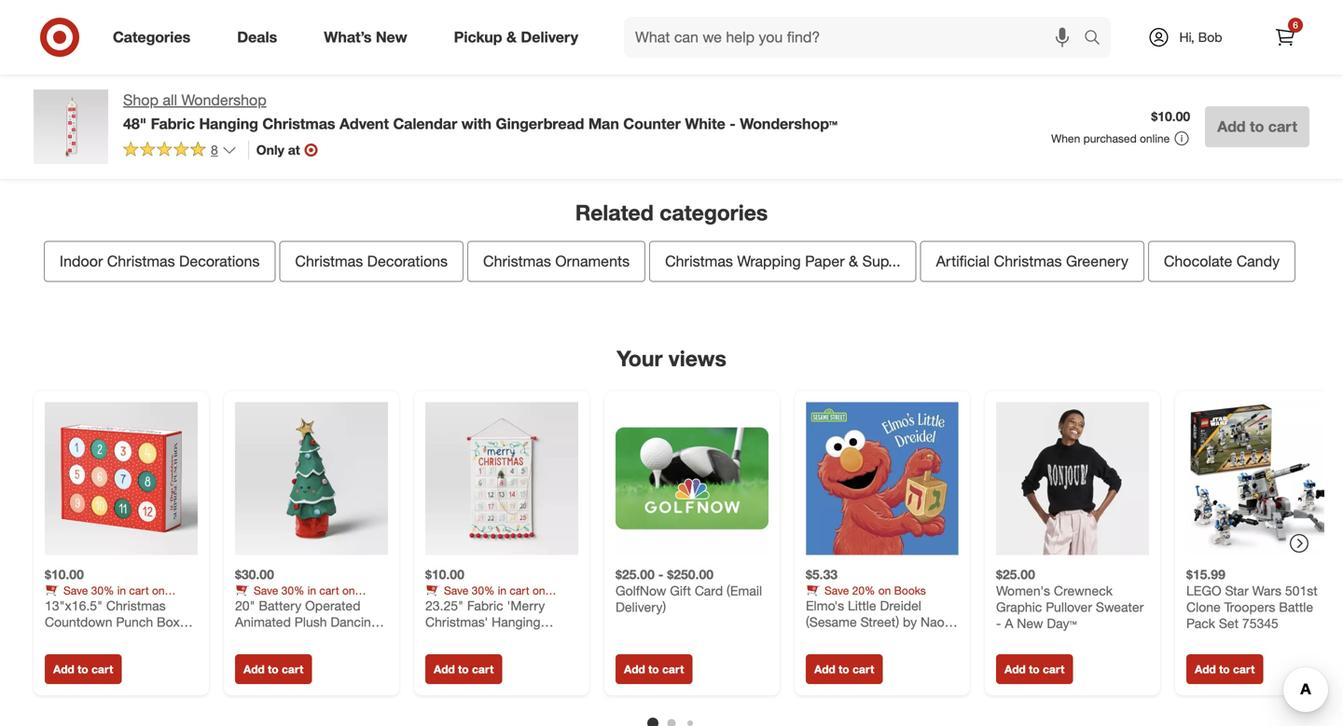 Task type: locate. For each thing, give the bounding box(es) containing it.
women's crewneck graphic pullover sweater - a new day™ image
[[996, 402, 1149, 555]]

advent
[[339, 115, 389, 133]]

save
[[63, 584, 88, 598], [254, 584, 278, 598], [444, 584, 469, 598], [825, 584, 849, 598]]

countdown
[[45, 614, 112, 630]]

0 horizontal spatial wondershop™
[[81, 630, 162, 647]]

wondershop™
[[740, 115, 838, 133], [81, 630, 162, 647]]

- right white
[[730, 115, 736, 133]]

0 horizontal spatial $25.00
[[616, 566, 655, 583]]

save 20% on books
[[825, 584, 926, 598]]

check stores button
[[518, 69, 601, 99], [965, 69, 1048, 99]]

add to cart for 13"x16.5" christmas countdown punch box red - wondershop™ image in the bottom of the page
[[53, 663, 113, 677]]

13"x16.5"
[[45, 598, 103, 614]]

new right a
[[1017, 615, 1043, 632]]

add for women's crewneck graphic pullover sweater - a new day™ image at the right
[[1005, 663, 1026, 677]]

2 decor from the left
[[307, 598, 336, 612]]

little
[[848, 598, 876, 614]]

decorations
[[179, 252, 260, 271], [367, 252, 448, 271]]

deals
[[237, 28, 277, 46]]

to for elmo's little dreidel (sesame street) by naomi kleinberg (board book) image
[[839, 663, 849, 677]]

1 holiday from the left
[[78, 598, 114, 612]]

2 more colors image
[[813, 10, 824, 21]]

- right red
[[72, 630, 77, 647]]

to for 20" battery operated animated plush dancing christmas tree sculpture - wondershop™ green image
[[268, 663, 279, 677]]

$25.00 inside $25.00 - $250.00 golfnow gift card (email delivery)
[[616, 566, 655, 583]]

only at
[[256, 142, 300, 158]]

bob
[[1198, 29, 1222, 45]]

3 holiday from the left
[[458, 598, 494, 612]]

2 horizontal spatial 30%
[[472, 584, 495, 598]]

naomi
[[921, 614, 959, 630]]

1 vertical spatial wondershop™
[[81, 630, 162, 647]]

2 horizontal spatial holiday
[[458, 598, 494, 612]]

holiday for 23.25" fabric 'merry christmas' hanging advent calendar white - wondershop™ image
[[458, 598, 494, 612]]

add to cart
[[307, 77, 367, 91], [753, 77, 813, 91], [1217, 118, 1297, 136], [53, 663, 113, 677], [243, 663, 303, 677], [434, 663, 494, 677], [624, 663, 684, 677], [814, 663, 874, 677], [1005, 663, 1065, 677], [1195, 663, 1255, 677]]

2 on from the left
[[342, 584, 355, 598]]

$25.00 up graphic at the bottom of page
[[996, 566, 1035, 583]]

$10.00
[[317, 38, 356, 54], [540, 38, 579, 54], [764, 38, 803, 54], [1151, 108, 1190, 125], [45, 566, 84, 583], [425, 566, 464, 583]]

2 select from the left
[[235, 598, 265, 612]]

1 decor from the left
[[117, 598, 146, 612]]

cart
[[345, 77, 367, 91], [791, 77, 813, 91], [1268, 118, 1297, 136], [129, 584, 149, 598], [319, 584, 339, 598], [510, 584, 529, 598], [91, 663, 113, 677], [282, 663, 303, 677], [472, 663, 494, 677], [662, 663, 684, 677], [852, 663, 874, 677], [1043, 663, 1065, 677], [1233, 663, 1255, 677]]

6
[[1293, 19, 1298, 31]]

with
[[461, 115, 492, 133]]

1 save from the left
[[63, 584, 88, 598]]

artificial christmas greenery link
[[920, 241, 1144, 282]]

decor for 23.25" fabric 'merry christmas' hanging advent calendar white - wondershop™ image
[[497, 598, 526, 612]]

stores
[[562, 77, 593, 91], [1009, 77, 1040, 91]]

golfnow gift card (email delivery) image
[[616, 402, 769, 555]]

0 horizontal spatial save 30% in cart on select holiday decor
[[45, 584, 165, 612]]

holiday for 13"x16.5" christmas countdown punch box red - wondershop™ image in the bottom of the page
[[78, 598, 114, 612]]

check for 2nd 'check stores' "button" from the right
[[527, 77, 559, 91]]

$25.00 up delivery)
[[616, 566, 655, 583]]

to for golfnow gift card (email delivery) 'image'
[[648, 663, 659, 677]]

in for 'add to cart' button related to 13"x16.5" christmas countdown punch box red - wondershop™ image in the bottom of the page
[[117, 584, 126, 598]]

delivery
[[521, 28, 578, 46]]

1 horizontal spatial 30%
[[281, 584, 304, 598]]

1 save 30% in cart on select holiday decor from the left
[[45, 584, 165, 612]]

1 horizontal spatial check stores
[[973, 77, 1040, 91]]

1 horizontal spatial stores
[[1009, 77, 1040, 91]]

to for 13"x16.5" christmas countdown punch box red - wondershop™ image in the bottom of the page
[[78, 663, 88, 677]]

$25.00 for women's crewneck graphic pullover sweater - a new day™
[[996, 566, 1035, 583]]

$25.00 women's crewneck graphic pullover sweater - a new day™
[[996, 566, 1144, 632]]

0 vertical spatial wondershop™
[[740, 115, 838, 133]]

20" battery operated animated plush dancing christmas tree sculpture - wondershop™ green image
[[235, 402, 388, 555]]

$25.00 for golfnow gift card (email delivery)
[[616, 566, 655, 583]]

0 horizontal spatial decorations
[[179, 252, 260, 271]]

indoor christmas decorations link
[[44, 241, 276, 282]]

3 save from the left
[[444, 584, 469, 598]]

2 decorations from the left
[[367, 252, 448, 271]]

chocolate candy
[[1164, 252, 1280, 271]]

crewneck
[[1054, 583, 1113, 599]]

christmas decorations
[[295, 252, 448, 271]]

add for elmo's little dreidel (sesame street) by naomi kleinberg (board book) image
[[814, 663, 836, 677]]

assorted brown image
[[756, 6, 771, 21]]

1 vertical spatial new
[[1017, 615, 1043, 632]]

in
[[117, 584, 126, 598], [308, 584, 316, 598], [498, 584, 507, 598]]

add to cart for 23.25" fabric 'merry christmas' hanging advent calendar white - wondershop™ image
[[434, 663, 494, 677]]

decor
[[117, 598, 146, 612], [307, 598, 336, 612], [497, 598, 526, 612]]

2 $25.00 from the left
[[996, 566, 1035, 583]]

assorted neutral image
[[792, 6, 807, 21]]

on for 20" battery operated animated plush dancing christmas tree sculpture - wondershop™ green image
[[342, 584, 355, 598]]

1 horizontal spatial new
[[1017, 615, 1043, 632]]

christmas decorations link
[[279, 241, 464, 282]]

1 $25.00 from the left
[[616, 566, 655, 583]]

2 save from the left
[[254, 584, 278, 598]]

2 30% from the left
[[281, 584, 304, 598]]

check stores
[[527, 77, 593, 91], [973, 77, 1040, 91]]

categories
[[660, 199, 768, 226]]

& left sup...
[[849, 252, 858, 271]]

1 horizontal spatial in
[[308, 584, 316, 598]]

gingerbread
[[496, 115, 584, 133]]

2 check from the left
[[973, 77, 1006, 91]]

add
[[307, 77, 328, 91], [753, 77, 774, 91], [1217, 118, 1246, 136], [53, 663, 74, 677], [243, 663, 265, 677], [434, 663, 455, 677], [624, 663, 645, 677], [814, 663, 836, 677], [1005, 663, 1026, 677], [1195, 663, 1216, 677]]

1 check stores from the left
[[527, 77, 593, 91]]

when
[[1051, 132, 1080, 146]]

1 stores from the left
[[562, 77, 593, 91]]

1 horizontal spatial select
[[235, 598, 265, 612]]

1 check from the left
[[527, 77, 559, 91]]

& right the pickup
[[506, 28, 517, 46]]

0 vertical spatial new
[[376, 28, 407, 46]]

2 stores from the left
[[1009, 77, 1040, 91]]

ornaments
[[555, 252, 630, 271]]

troopers
[[1224, 599, 1275, 615]]

2 horizontal spatial select
[[425, 598, 455, 612]]

1 horizontal spatial check stores button
[[965, 69, 1048, 99]]

1 on from the left
[[152, 584, 165, 598]]

what's new link
[[308, 17, 431, 58]]

day™
[[1047, 615, 1077, 632]]

0 horizontal spatial check stores
[[527, 77, 593, 91]]

save 30% in cart on select holiday decor
[[45, 584, 165, 612], [235, 584, 355, 612], [425, 584, 545, 612]]

0 horizontal spatial 30%
[[91, 584, 114, 598]]

christmas inside shop all wondershop 48" fabric hanging christmas advent calendar with gingerbread man counter white - wondershop™
[[262, 115, 335, 133]]

3 on from the left
[[533, 584, 545, 598]]

add to cart button for golfnow gift card (email delivery) 'image'
[[616, 655, 692, 684]]

new right what's
[[376, 28, 407, 46]]

holiday for 20" battery operated animated plush dancing christmas tree sculpture - wondershop™ green image
[[268, 598, 304, 612]]

1 in from the left
[[117, 584, 126, 598]]

1 horizontal spatial holiday
[[268, 598, 304, 612]]

1 horizontal spatial decor
[[307, 598, 336, 612]]

0 horizontal spatial in
[[117, 584, 126, 598]]

new
[[376, 28, 407, 46], [1017, 615, 1043, 632]]

2 save 30% in cart on select holiday decor from the left
[[235, 584, 355, 612]]

- left a
[[996, 615, 1001, 632]]

3 30% from the left
[[472, 584, 495, 598]]

2 in from the left
[[308, 584, 316, 598]]

in for 'add to cart' button for 23.25" fabric 'merry christmas' hanging advent calendar white - wondershop™ image
[[498, 584, 507, 598]]

save for 23.25" fabric 'merry christmas' hanging advent calendar white - wondershop™ image
[[444, 584, 469, 598]]

0 horizontal spatial decor
[[117, 598, 146, 612]]

0 horizontal spatial select
[[45, 598, 75, 612]]

3 in from the left
[[498, 584, 507, 598]]

save 30% in cart on select holiday decor for 23.25" fabric 'merry christmas' hanging advent calendar white - wondershop™ image
[[425, 584, 545, 612]]

wondershop™ down 13"x16.5"
[[81, 630, 162, 647]]

6 link
[[1265, 17, 1306, 58]]

2 horizontal spatial decor
[[497, 598, 526, 612]]

3 save 30% in cart on select holiday decor from the left
[[425, 584, 545, 612]]

add to cart button for elmo's little dreidel (sesame street) by naomi kleinberg (board book) image
[[806, 655, 883, 684]]

when purchased online
[[1051, 132, 1170, 146]]

holiday
[[78, 598, 114, 612], [268, 598, 304, 612], [458, 598, 494, 612]]

check
[[527, 77, 559, 91], [973, 77, 1006, 91]]

1 horizontal spatial $25.00
[[996, 566, 1035, 583]]

0 horizontal spatial holiday
[[78, 598, 114, 612]]

stores for 1st 'check stores' "button" from the right
[[1009, 77, 1040, 91]]

1 horizontal spatial save 30% in cart on select holiday decor
[[235, 584, 355, 612]]

check stores for 2nd 'check stores' "button" from the right
[[527, 77, 593, 91]]

add to cart button for 20" battery operated animated plush dancing christmas tree sculpture - wondershop™ green image
[[235, 655, 312, 684]]

2 holiday from the left
[[268, 598, 304, 612]]

2 check stores from the left
[[973, 77, 1040, 91]]

add to cart button
[[298, 69, 375, 99], [745, 69, 822, 99], [1205, 106, 1310, 147], [45, 655, 122, 684], [235, 655, 312, 684], [425, 655, 502, 684], [616, 655, 692, 684], [806, 655, 883, 684], [996, 655, 1073, 684], [1186, 655, 1263, 684]]

at
[[288, 142, 300, 158]]

categories link
[[97, 17, 214, 58]]

2 horizontal spatial save 30% in cart on select holiday decor
[[425, 584, 545, 612]]

christmas
[[262, 115, 335, 133], [107, 252, 175, 271], [295, 252, 363, 271], [483, 252, 551, 271], [665, 252, 733, 271], [994, 252, 1062, 271], [106, 598, 166, 614]]

hi, bob
[[1179, 29, 1222, 45]]

3 decor from the left
[[497, 598, 526, 612]]

add to cart for 20" battery operated animated plush dancing christmas tree sculpture - wondershop™ green image
[[243, 663, 303, 677]]

$25.00 - $250.00 golfnow gift card (email delivery)
[[616, 566, 762, 615]]

1 horizontal spatial check
[[973, 77, 1006, 91]]

1 horizontal spatial &
[[849, 252, 858, 271]]

decor for 13"x16.5" christmas countdown punch box red - wondershop™ image in the bottom of the page
[[117, 598, 146, 612]]

clone
[[1186, 599, 1221, 615]]

on
[[152, 584, 165, 598], [342, 584, 355, 598], [533, 584, 545, 598], [878, 584, 891, 598]]

christmas wrapping paper & sup...
[[665, 252, 901, 271]]

add to cart for the lego star wars 501st clone troopers battle pack set 75345 image
[[1195, 663, 1255, 677]]

pullover
[[1046, 599, 1092, 615]]

1 horizontal spatial wondershop™
[[740, 115, 838, 133]]

3 select from the left
[[425, 598, 455, 612]]

- left the 'gift'
[[658, 566, 664, 583]]

0 horizontal spatial stores
[[562, 77, 593, 91]]

0 horizontal spatial new
[[376, 28, 407, 46]]

0 horizontal spatial &
[[506, 28, 517, 46]]

0 horizontal spatial check stores button
[[518, 69, 601, 99]]

lego star wars 501st clone troopers battle pack set 75345 image
[[1186, 402, 1339, 555]]

artificial christmas greenery
[[936, 252, 1128, 271]]

1 select from the left
[[45, 598, 75, 612]]

2 check stores button from the left
[[965, 69, 1048, 99]]

0 horizontal spatial check
[[527, 77, 559, 91]]

elmo's little dreidel (sesame street) by naomi kleinberg (board book)
[[806, 598, 959, 647]]

save for 13"x16.5" christmas countdown punch box red - wondershop™ image in the bottom of the page
[[63, 584, 88, 598]]

chocolate
[[1164, 252, 1232, 271]]

dreidel
[[880, 598, 921, 614]]

$15.99
[[1186, 566, 1226, 583]]

4 save from the left
[[825, 584, 849, 598]]

1 horizontal spatial decorations
[[367, 252, 448, 271]]

1 check stores button from the left
[[518, 69, 601, 99]]

only
[[256, 142, 284, 158]]

wondershop™ right white
[[740, 115, 838, 133]]

$25.00 inside $25.00 women's crewneck graphic pullover sweater - a new day™
[[996, 566, 1035, 583]]

1 30% from the left
[[91, 584, 114, 598]]

- inside $25.00 - $250.00 golfnow gift card (email delivery)
[[658, 566, 664, 583]]

13"x16.5" christmas countdown punch box red - wondershop™
[[45, 598, 180, 647]]

star
[[1225, 583, 1249, 599]]

$250.00
[[667, 566, 714, 583]]

2 horizontal spatial in
[[498, 584, 507, 598]]

(email
[[727, 583, 762, 599]]



Task type: describe. For each thing, give the bounding box(es) containing it.
what's
[[324, 28, 372, 46]]

sup...
[[862, 252, 901, 271]]

christmas wrapping paper & sup... link
[[649, 241, 916, 282]]

online
[[1140, 132, 1170, 146]]

to for women's crewneck graphic pullover sweater - a new day™ image at the right
[[1029, 663, 1040, 677]]

your views
[[617, 346, 726, 372]]

categories
[[113, 28, 190, 46]]

christmas inside 13"x16.5" christmas countdown punch box red - wondershop™
[[106, 598, 166, 614]]

purchased
[[1083, 132, 1137, 146]]

by
[[903, 614, 917, 630]]

wars
[[1252, 583, 1282, 599]]

add for golfnow gift card (email delivery) 'image'
[[624, 663, 645, 677]]

elmo's
[[806, 598, 844, 614]]

add to cart button for the lego star wars 501st clone troopers battle pack set 75345 image
[[1186, 655, 1263, 684]]

$15.99 lego star wars 501st clone troopers battle pack set 75345
[[1186, 566, 1318, 632]]

greenery
[[1066, 252, 1128, 271]]

hi,
[[1179, 29, 1195, 45]]

pickup & delivery
[[454, 28, 578, 46]]

save for elmo's little dreidel (sesame street) by naomi kleinberg (board book) image
[[825, 584, 849, 598]]

add for the lego star wars 501st clone troopers battle pack set 75345 image
[[1195, 663, 1216, 677]]

add for 13"x16.5" christmas countdown punch box red - wondershop™ image in the bottom of the page
[[53, 663, 74, 677]]

pickup
[[454, 28, 502, 46]]

golfnow
[[616, 583, 666, 599]]

pack
[[1186, 615, 1215, 632]]

- inside 13"x16.5" christmas countdown punch box red - wondershop™
[[72, 630, 77, 647]]

- inside $25.00 women's crewneck graphic pullover sweater - a new day™
[[996, 615, 1001, 632]]

white
[[685, 115, 725, 133]]

battle
[[1279, 599, 1313, 615]]

501st
[[1285, 583, 1318, 599]]

card
[[695, 583, 723, 599]]

check for 1st 'check stores' "button" from the right
[[973, 77, 1006, 91]]

in for 20" battery operated animated plush dancing christmas tree sculpture - wondershop™ green image 'add to cart' button
[[308, 584, 316, 598]]

on for 13"x16.5" christmas countdown punch box red - wondershop™ image in the bottom of the page
[[152, 584, 165, 598]]

on for 23.25" fabric 'merry christmas' hanging advent calendar white - wondershop™ image
[[533, 584, 545, 598]]

fabric
[[151, 115, 195, 133]]

books
[[894, 584, 926, 598]]

add to cart button for 23.25" fabric 'merry christmas' hanging advent calendar white - wondershop™ image
[[425, 655, 502, 684]]

1 decorations from the left
[[179, 252, 260, 271]]

man
[[588, 115, 619, 133]]

assorted green image
[[774, 6, 789, 21]]

red
[[45, 630, 69, 647]]

select for 23.25" fabric 'merry christmas' hanging advent calendar white - wondershop™ image
[[425, 598, 455, 612]]

add for 23.25" fabric 'merry christmas' hanging advent calendar white - wondershop™ image
[[434, 663, 455, 677]]

gift
[[670, 583, 691, 599]]

(sesame
[[806, 614, 857, 630]]

save for 20" battery operated animated plush dancing christmas tree sculpture - wondershop™ green image
[[254, 584, 278, 598]]

search
[[1075, 30, 1120, 48]]

4 on from the left
[[878, 584, 891, 598]]

(board
[[865, 630, 904, 647]]

indoor christmas decorations
[[60, 252, 260, 271]]

shop
[[123, 91, 159, 109]]

delivery)
[[616, 599, 666, 615]]

30% for 13"x16.5" christmas countdown punch box red - wondershop™ image in the bottom of the page
[[91, 584, 114, 598]]

23.25" fabric 'merry christmas' hanging advent calendar white - wondershop™ image
[[425, 402, 578, 555]]

13"x16.5" christmas countdown punch box red - wondershop™ image
[[45, 402, 198, 555]]

artificial
[[936, 252, 990, 271]]

save 30% in cart on select holiday decor for 20" battery operated animated plush dancing christmas tree sculpture - wondershop™ green image
[[235, 584, 355, 612]]

add to cart button for 13"x16.5" christmas countdown punch box red - wondershop™ image in the bottom of the page
[[45, 655, 122, 684]]

wondershop™ inside shop all wondershop 48" fabric hanging christmas advent calendar with gingerbread man counter white - wondershop™
[[740, 115, 838, 133]]

What can we help you find? suggestions appear below search field
[[624, 17, 1089, 58]]

0 vertical spatial &
[[506, 28, 517, 46]]

search button
[[1075, 17, 1120, 62]]

christmas ornaments
[[483, 252, 630, 271]]

20%
[[852, 584, 875, 598]]

paper
[[805, 252, 845, 271]]

48"
[[123, 115, 147, 133]]

set
[[1219, 615, 1239, 632]]

add to cart for elmo's little dreidel (sesame street) by naomi kleinberg (board book) image
[[814, 663, 874, 677]]

graphic
[[996, 599, 1042, 615]]

what's new
[[324, 28, 407, 46]]

box
[[157, 614, 180, 630]]

check stores for 1st 'check stores' "button" from the right
[[973, 77, 1040, 91]]

decor for 20" battery operated animated plush dancing christmas tree sculpture - wondershop™ green image
[[307, 598, 336, 612]]

hanging
[[199, 115, 258, 133]]

a
[[1005, 615, 1013, 632]]

views
[[669, 346, 726, 372]]

30% for 23.25" fabric 'merry christmas' hanging advent calendar white - wondershop™ image
[[472, 584, 495, 598]]

calendar
[[393, 115, 457, 133]]

christmas ornaments link
[[467, 241, 646, 282]]

chocolate candy link
[[1148, 241, 1296, 282]]

30% for 20" battery operated animated plush dancing christmas tree sculpture - wondershop™ green image
[[281, 584, 304, 598]]

$5.33
[[806, 566, 838, 583]]

- inside shop all wondershop 48" fabric hanging christmas advent calendar with gingerbread man counter white - wondershop™
[[730, 115, 736, 133]]

save 30% in cart on select holiday decor for 13"x16.5" christmas countdown punch box red - wondershop™ image in the bottom of the page
[[45, 584, 165, 612]]

assorted blue image
[[738, 6, 753, 21]]

counter
[[623, 115, 681, 133]]

women's
[[996, 583, 1050, 599]]

add to cart for golfnow gift card (email delivery) 'image'
[[624, 663, 684, 677]]

wondershop™ inside 13"x16.5" christmas countdown punch box red - wondershop™
[[81, 630, 162, 647]]

all
[[163, 91, 177, 109]]

book)
[[908, 630, 943, 647]]

elmo's little dreidel (sesame street) by naomi kleinberg (board book) image
[[806, 402, 959, 555]]

8 link
[[123, 141, 237, 162]]

to for the lego star wars 501st clone troopers battle pack set 75345 image
[[1219, 663, 1230, 677]]

select for 13"x16.5" christmas countdown punch box red - wondershop™ image in the bottom of the page
[[45, 598, 75, 612]]

add for 20" battery operated animated plush dancing christmas tree sculpture - wondershop™ green image
[[243, 663, 265, 677]]

deals link
[[221, 17, 301, 58]]

1 vertical spatial &
[[849, 252, 858, 271]]

christmas inside "link"
[[483, 252, 551, 271]]

shop all wondershop 48" fabric hanging christmas advent calendar with gingerbread man counter white - wondershop™
[[123, 91, 838, 133]]

candy
[[1237, 252, 1280, 271]]

75345
[[1242, 615, 1279, 632]]

related categories
[[575, 199, 768, 226]]

indoor
[[60, 252, 103, 271]]

image of 48" fabric hanging christmas advent calendar with gingerbread man counter white - wondershop™ image
[[34, 90, 108, 164]]

stores for 2nd 'check stores' "button" from the right
[[562, 77, 593, 91]]

select for 20" battery operated animated plush dancing christmas tree sculpture - wondershop™ green image
[[235, 598, 265, 612]]

add to cart for women's crewneck graphic pullover sweater - a new day™ image at the right
[[1005, 663, 1065, 677]]

to for 23.25" fabric 'merry christmas' hanging advent calendar white - wondershop™ image
[[458, 663, 469, 677]]

$30.00
[[235, 566, 274, 583]]

kleinberg
[[806, 630, 862, 647]]

lego
[[1186, 583, 1222, 599]]

related
[[575, 199, 654, 226]]

add to cart button for women's crewneck graphic pullover sweater - a new day™ image at the right
[[996, 655, 1073, 684]]

new inside $25.00 women's crewneck graphic pullover sweater - a new day™
[[1017, 615, 1043, 632]]



Task type: vqa. For each thing, say whether or not it's contained in the screenshot.
save 20% on books
yes



